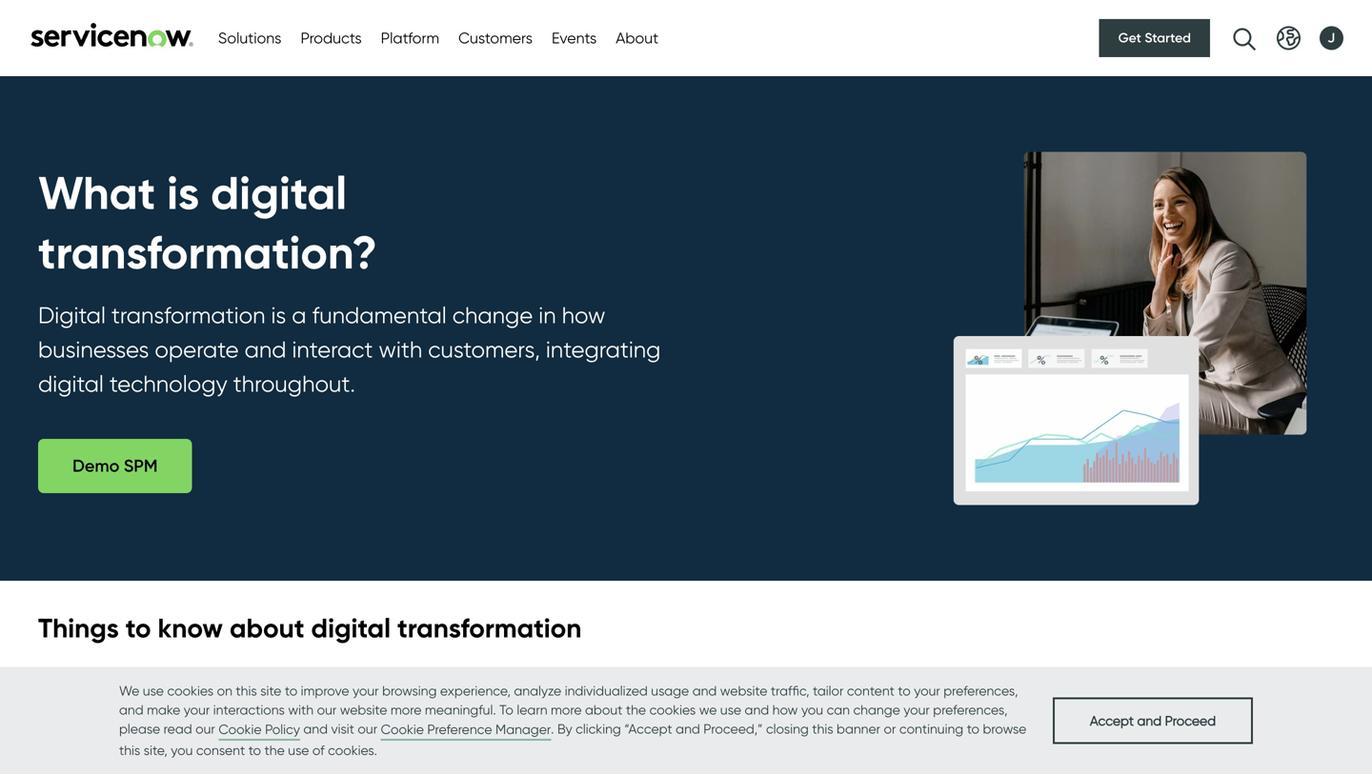 Task type: vqa. For each thing, say whether or not it's contained in the screenshot.
service corresponding to Field
no



Task type: locate. For each thing, give the bounding box(es) containing it.
accept and proceed button
[[1053, 698, 1253, 744]]

and right accept
[[1137, 713, 1162, 729]]

to left on
[[195, 666, 214, 689]]

and down we
[[676, 721, 700, 737]]

we use cookies on this site to improve your browsing experience, analyze individualized usage and website traffic, tailor content to your preferences, and make your interactions with our website more meaningful. to learn more about the cookies we use and how you can change your preferences, please read our
[[119, 683, 1018, 737]]

analyze
[[514, 683, 561, 699]]

our right visit
[[358, 721, 377, 737]]

0 horizontal spatial of
[[233, 714, 250, 737]]

the up "accept
[[626, 702, 646, 718]]

more down browsing
[[391, 702, 422, 718]]

1 horizontal spatial this
[[236, 683, 257, 699]]

digital
[[211, 164, 347, 222], [38, 370, 104, 398], [311, 612, 391, 646], [218, 666, 273, 689], [346, 714, 401, 737]]

1 vertical spatial website
[[340, 702, 387, 718]]

1 vertical spatial with
[[288, 702, 314, 718]]

what are key areas of enterprise digital transformation? link
[[58, 714, 544, 738]]

read
[[164, 721, 192, 737]]

how up closing
[[772, 702, 798, 718]]

cookies down usage
[[649, 702, 696, 718]]

0 horizontal spatial transformation?
[[38, 224, 377, 282]]

2 horizontal spatial this
[[812, 721, 833, 737]]

digital inside 'what is digital transformation?'
[[211, 164, 347, 222]]

operate
[[155, 336, 239, 363]]

1 horizontal spatial cookie
[[381, 722, 424, 738]]

1 vertical spatial is
[[271, 301, 286, 329]]

cookies
[[167, 683, 214, 699], [649, 702, 696, 718]]

of down what are key areas of enterprise digital transformation? link
[[312, 743, 325, 759]]

1 horizontal spatial of
[[312, 743, 325, 759]]

visit
[[331, 721, 354, 737]]

and left visit
[[303, 721, 328, 737]]

cookie down browsing
[[381, 722, 424, 738]]

0 horizontal spatial about
[[230, 612, 304, 646]]

about up an introduction to digital transformation on the bottom
[[230, 612, 304, 646]]

use up the make
[[143, 683, 164, 699]]

1 vertical spatial about
[[585, 702, 623, 718]]

this down the please
[[119, 743, 140, 759]]

0 horizontal spatial with
[[288, 702, 314, 718]]

digital inside what are key areas of enterprise digital transformation? link
[[346, 714, 401, 737]]

our up consent
[[195, 721, 215, 737]]

2 vertical spatial this
[[119, 743, 140, 759]]

we
[[119, 683, 139, 699]]

0 vertical spatial what
[[38, 164, 155, 222]]

solutions button
[[218, 27, 282, 50]]

website up proceed,"
[[720, 683, 767, 699]]

1 horizontal spatial about
[[585, 702, 623, 718]]

to down cookie policy link
[[248, 743, 261, 759]]

0 vertical spatial about
[[230, 612, 304, 646]]

with
[[379, 336, 422, 363], [288, 702, 314, 718]]

transformation up visit
[[278, 666, 406, 689]]

this up the interactions
[[236, 683, 257, 699]]

platform button
[[381, 27, 439, 50]]

and inside cookie policy and visit our cookie preference manager
[[303, 721, 328, 737]]

change down content
[[853, 702, 900, 718]]

cookie down the interactions
[[218, 722, 262, 738]]

throughout.
[[233, 370, 355, 398]]

2 horizontal spatial use
[[720, 702, 741, 718]]

.
[[551, 721, 554, 737]]

you down tailor
[[801, 702, 823, 718]]

to inside 'link'
[[195, 666, 214, 689]]

in
[[539, 301, 556, 329]]

cookie
[[218, 722, 262, 738], [381, 722, 424, 738]]

and inside . by clicking "accept and proceed," closing this banner or continuing to browse this site, you consent to the use of cookies.
[[676, 721, 700, 737]]

0 horizontal spatial our
[[195, 721, 215, 737]]

cookies up the make
[[167, 683, 214, 699]]

areas
[[179, 714, 228, 737]]

1 vertical spatial you
[[171, 743, 193, 759]]

how inside "digital transformation is a fundamental change in how businesses operate and interact with customers, integrating digital technology throughout."
[[562, 301, 606, 329]]

0 vertical spatial use
[[143, 683, 164, 699]]

0 horizontal spatial cookies
[[167, 683, 214, 699]]

0 horizontal spatial more
[[391, 702, 422, 718]]

0 vertical spatial you
[[801, 702, 823, 718]]

1 horizontal spatial change
[[853, 702, 900, 718]]

0 vertical spatial change
[[452, 301, 533, 329]]

this down can
[[812, 721, 833, 737]]

started
[[1145, 30, 1191, 46]]

browse
[[983, 721, 1026, 737]]

transformation?
[[38, 224, 377, 282], [406, 714, 544, 737]]

1 vertical spatial what
[[58, 714, 107, 737]]

fundamental
[[312, 301, 447, 329]]

enterprise
[[255, 714, 342, 737]]

0 vertical spatial website
[[720, 683, 767, 699]]

the
[[626, 702, 646, 718], [264, 743, 285, 759]]

transformation inside "digital transformation is a fundamental change in how businesses operate and interact with customers, integrating digital technology throughout."
[[111, 301, 265, 329]]

customers,
[[428, 336, 540, 363]]

and up proceed,"
[[745, 702, 769, 718]]

to
[[126, 612, 151, 646], [195, 666, 214, 689], [285, 683, 297, 699], [898, 683, 911, 699], [967, 721, 980, 737], [248, 743, 261, 759]]

to right content
[[898, 683, 911, 699]]

1 horizontal spatial use
[[288, 743, 309, 759]]

preference
[[427, 722, 492, 738]]

with up policy
[[288, 702, 314, 718]]

introduction
[[86, 666, 191, 689]]

1 vertical spatial of
[[312, 743, 325, 759]]

get started
[[1118, 30, 1191, 46]]

1 horizontal spatial more
[[551, 702, 582, 718]]

website up visit
[[340, 702, 387, 718]]

1 horizontal spatial you
[[801, 702, 823, 718]]

how inside we use cookies on this site to improve your browsing experience, analyze individualized usage and website traffic, tailor content to your preferences, and make your interactions with our website more meaningful. to learn more about the cookies we use and how you can change your preferences, please read our
[[772, 702, 798, 718]]

more
[[391, 702, 422, 718], [551, 702, 582, 718]]

transformation up the operate
[[111, 301, 265, 329]]

and up throughout.
[[244, 336, 286, 363]]

0 vertical spatial this
[[236, 683, 257, 699]]

1 vertical spatial change
[[853, 702, 900, 718]]

how right in
[[562, 301, 606, 329]]

please
[[119, 721, 160, 737]]

you inside . by clicking "accept and proceed," closing this banner or continuing to browse this site, you consent to the use of cookies.
[[171, 743, 193, 759]]

and
[[244, 336, 286, 363], [692, 683, 717, 699], [119, 702, 144, 718], [745, 702, 769, 718], [1137, 713, 1162, 729], [303, 721, 328, 737], [676, 721, 700, 737]]

use up proceed,"
[[720, 702, 741, 718]]

change up customers,
[[452, 301, 533, 329]]

transformation up "experience,"
[[397, 612, 582, 646]]

1 vertical spatial the
[[264, 743, 285, 759]]

2 vertical spatial transformation
[[278, 666, 406, 689]]

preferences,
[[944, 683, 1018, 699], [933, 702, 1008, 718]]

0 horizontal spatial the
[[264, 743, 285, 759]]

of inside . by clicking "accept and proceed," closing this banner or continuing to browse this site, you consent to the use of cookies.
[[312, 743, 325, 759]]

businesses
[[38, 336, 149, 363]]

the down policy
[[264, 743, 285, 759]]

2 cookie from the left
[[381, 722, 424, 738]]

your
[[353, 683, 379, 699], [914, 683, 940, 699], [184, 702, 210, 718], [904, 702, 930, 718]]

0 horizontal spatial website
[[340, 702, 387, 718]]

1 horizontal spatial how
[[772, 702, 798, 718]]

how
[[562, 301, 606, 329], [772, 702, 798, 718]]

0 vertical spatial transformation
[[111, 301, 265, 329]]

1 vertical spatial cookies
[[649, 702, 696, 718]]

digital
[[38, 301, 106, 329]]

1 horizontal spatial transformation?
[[406, 714, 544, 737]]

transformation
[[111, 301, 265, 329], [397, 612, 582, 646], [278, 666, 406, 689]]

0 vertical spatial the
[[626, 702, 646, 718]]

is inside "digital transformation is a fundamental change in how businesses operate and interact with customers, integrating digital technology throughout."
[[271, 301, 286, 329]]

we
[[699, 702, 717, 718]]

customers button
[[458, 27, 533, 50]]

2 vertical spatial use
[[288, 743, 309, 759]]

with down fundamental
[[379, 336, 422, 363]]

and up we
[[692, 683, 717, 699]]

1 vertical spatial use
[[720, 702, 741, 718]]

consent
[[196, 743, 245, 759]]

to left browse
[[967, 721, 980, 737]]

you down read
[[171, 743, 193, 759]]

0 horizontal spatial is
[[167, 164, 199, 222]]

about down individualized
[[585, 702, 623, 718]]

0 vertical spatial how
[[562, 301, 606, 329]]

what inside 'what is digital transformation?'
[[38, 164, 155, 222]]

an introduction to digital transformation link
[[58, 666, 406, 690]]

of
[[233, 714, 250, 737], [312, 743, 325, 759]]

digital inside "digital transformation is a fundamental change in how businesses operate and interact with customers, integrating digital technology throughout."
[[38, 370, 104, 398]]

are
[[111, 714, 140, 737]]

to right the site
[[285, 683, 297, 699]]

interact
[[292, 336, 373, 363]]

0 horizontal spatial how
[[562, 301, 606, 329]]

1 horizontal spatial with
[[379, 336, 422, 363]]

to
[[499, 702, 513, 718]]

of up consent
[[233, 714, 250, 737]]

0 horizontal spatial cookie
[[218, 722, 262, 738]]

about
[[230, 612, 304, 646], [585, 702, 623, 718]]

. by clicking "accept and proceed," closing this banner or continuing to browse this site, you consent to the use of cookies.
[[119, 721, 1026, 759]]

our
[[317, 702, 337, 718], [195, 721, 215, 737], [358, 721, 377, 737]]

our down improve
[[317, 702, 337, 718]]

interactions
[[213, 702, 285, 718]]

1 horizontal spatial is
[[271, 301, 286, 329]]

use
[[143, 683, 164, 699], [720, 702, 741, 718], [288, 743, 309, 759]]

1 vertical spatial how
[[772, 702, 798, 718]]

2 horizontal spatial our
[[358, 721, 377, 737]]

0 horizontal spatial use
[[143, 683, 164, 699]]

change
[[452, 301, 533, 329], [853, 702, 900, 718]]

0 vertical spatial is
[[167, 164, 199, 222]]

improve
[[301, 683, 349, 699]]

1 horizontal spatial the
[[626, 702, 646, 718]]

1 more from the left
[[391, 702, 422, 718]]

0 vertical spatial with
[[379, 336, 422, 363]]

0 horizontal spatial change
[[452, 301, 533, 329]]

and inside "digital transformation is a fundamental change in how businesses operate and interact with customers, integrating digital technology throughout."
[[244, 336, 286, 363]]

0 horizontal spatial you
[[171, 743, 193, 759]]

you
[[801, 702, 823, 718], [171, 743, 193, 759]]

get started link
[[1099, 19, 1210, 57]]

more up by
[[551, 702, 582, 718]]

use down what are key areas of enterprise digital transformation? link
[[288, 743, 309, 759]]

1 vertical spatial transformation?
[[406, 714, 544, 737]]

accept and proceed
[[1090, 713, 1216, 729]]

is inside 'what is digital transformation?'
[[167, 164, 199, 222]]



Task type: describe. For each thing, give the bounding box(es) containing it.
and inside button
[[1137, 713, 1162, 729]]

products button
[[301, 27, 362, 50]]

cookie policy link
[[218, 720, 300, 741]]

clicking
[[576, 721, 621, 737]]

with inside "digital transformation is a fundamental change in how businesses operate and interact with customers, integrating digital technology throughout."
[[379, 336, 422, 363]]

servicenow image
[[29, 22, 195, 47]]

2 more from the left
[[551, 702, 582, 718]]

digital transformation is a fundamental change in how businesses operate and interact with customers, integrating digital technology throughout.
[[38, 301, 661, 398]]

content
[[847, 683, 895, 699]]

what is digital transformation?
[[38, 164, 377, 282]]

solutions
[[218, 29, 282, 47]]

what for what are key areas of enterprise digital transformation?
[[58, 714, 107, 737]]

individualized
[[565, 683, 648, 699]]

an introduction to digital transformation
[[58, 666, 406, 689]]

things
[[38, 612, 119, 646]]

1 horizontal spatial website
[[720, 683, 767, 699]]

about inside we use cookies on this site to improve your browsing experience, analyze individualized usage and website traffic, tailor content to your preferences, and make your interactions with our website more meaningful. to learn more about the cookies we use and how you can change your preferences, please read our
[[585, 702, 623, 718]]

learn
[[517, 702, 547, 718]]

accept
[[1090, 713, 1134, 729]]

change inside we use cookies on this site to improve your browsing experience, analyze individualized usage and website traffic, tailor content to your preferences, and make your interactions with our website more meaningful. to learn more about the cookies we use and how you can change your preferences, please read our
[[853, 702, 900, 718]]

know
[[158, 612, 223, 646]]

cookie preference manager link
[[381, 720, 551, 741]]

0 horizontal spatial this
[[119, 743, 140, 759]]

our inside cookie policy and visit our cookie preference manager
[[358, 721, 377, 737]]

with inside we use cookies on this site to improve your browsing experience, analyze individualized usage and website traffic, tailor content to your preferences, and make your interactions with our website more meaningful. to learn more about the cookies we use and how you can change your preferences, please read our
[[288, 702, 314, 718]]

what are key areas of enterprise digital transformation?
[[58, 714, 544, 737]]

usage
[[651, 683, 689, 699]]

1 vertical spatial this
[[812, 721, 833, 737]]

experience,
[[440, 683, 511, 699]]

can
[[827, 702, 850, 718]]

cookies.
[[328, 743, 377, 759]]

events
[[552, 29, 597, 47]]

make
[[147, 702, 180, 718]]

integrating
[[546, 336, 661, 363]]

0 vertical spatial cookies
[[167, 683, 214, 699]]

continuing
[[899, 721, 964, 737]]

the inside we use cookies on this site to improve your browsing experience, analyze individualized usage and website traffic, tailor content to your preferences, and make your interactions with our website more meaningful. to learn more about the cookies we use and how you can change your preferences, please read our
[[626, 702, 646, 718]]

proceed
[[1165, 713, 1216, 729]]

use inside . by clicking "accept and proceed," closing this banner or continuing to browse this site, you consent to the use of cookies.
[[288, 743, 309, 759]]

you inside we use cookies on this site to improve your browsing experience, analyze individualized usage and website traffic, tailor content to your preferences, and make your interactions with our website more meaningful. to learn more about the cookies we use and how you can change your preferences, please read our
[[801, 702, 823, 718]]

change inside "digital transformation is a fundamental change in how businesses operate and interact with customers, integrating digital technology throughout."
[[452, 301, 533, 329]]

get
[[1118, 30, 1141, 46]]

about
[[616, 29, 659, 47]]

and down the we
[[119, 702, 144, 718]]

the inside . by clicking "accept and proceed," closing this banner or continuing to browse this site, you consent to the use of cookies.
[[264, 743, 285, 759]]

products
[[301, 29, 362, 47]]

1 horizontal spatial our
[[317, 702, 337, 718]]

closing
[[766, 721, 809, 737]]

1 cookie from the left
[[218, 722, 262, 738]]

digital inside an introduction to digital transformation 'link'
[[218, 666, 273, 689]]

banner
[[837, 721, 880, 737]]

on
[[217, 683, 232, 699]]

browsing
[[382, 683, 437, 699]]

proceed,"
[[703, 721, 763, 737]]

things to know about digital transformation
[[38, 612, 588, 646]]

cookie policy and visit our cookie preference manager
[[218, 721, 551, 738]]

1 vertical spatial transformation
[[397, 612, 582, 646]]

or
[[884, 721, 896, 737]]

"accept
[[624, 721, 672, 737]]

events button
[[552, 27, 597, 50]]

0 vertical spatial transformation?
[[38, 224, 377, 282]]

policy
[[265, 722, 300, 738]]

1 horizontal spatial cookies
[[649, 702, 696, 718]]

by
[[557, 721, 572, 737]]

traffic,
[[771, 683, 809, 699]]

0 vertical spatial of
[[233, 714, 250, 737]]

a
[[292, 301, 306, 329]]

about button
[[616, 27, 659, 50]]

technology
[[109, 370, 227, 398]]

transformation inside 'link'
[[278, 666, 406, 689]]

site
[[260, 683, 281, 699]]

1 vertical spatial preferences,
[[933, 702, 1008, 718]]

site,
[[144, 743, 167, 759]]

what for what is digital transformation?
[[38, 164, 155, 222]]

tailor
[[813, 683, 844, 699]]

customers
[[458, 29, 533, 47]]

an
[[58, 666, 81, 689]]

manager
[[495, 722, 551, 738]]

this inside we use cookies on this site to improve your browsing experience, analyze individualized usage and website traffic, tailor content to your preferences, and make your interactions with our website more meaningful. to learn more about the cookies we use and how you can change your preferences, please read our
[[236, 683, 257, 699]]

meaningful.
[[425, 702, 496, 718]]

spm dashboard image
[[905, 114, 1334, 543]]

platform
[[381, 29, 439, 47]]

to up introduction
[[126, 612, 151, 646]]

key
[[145, 714, 174, 737]]

0 vertical spatial preferences,
[[944, 683, 1018, 699]]



